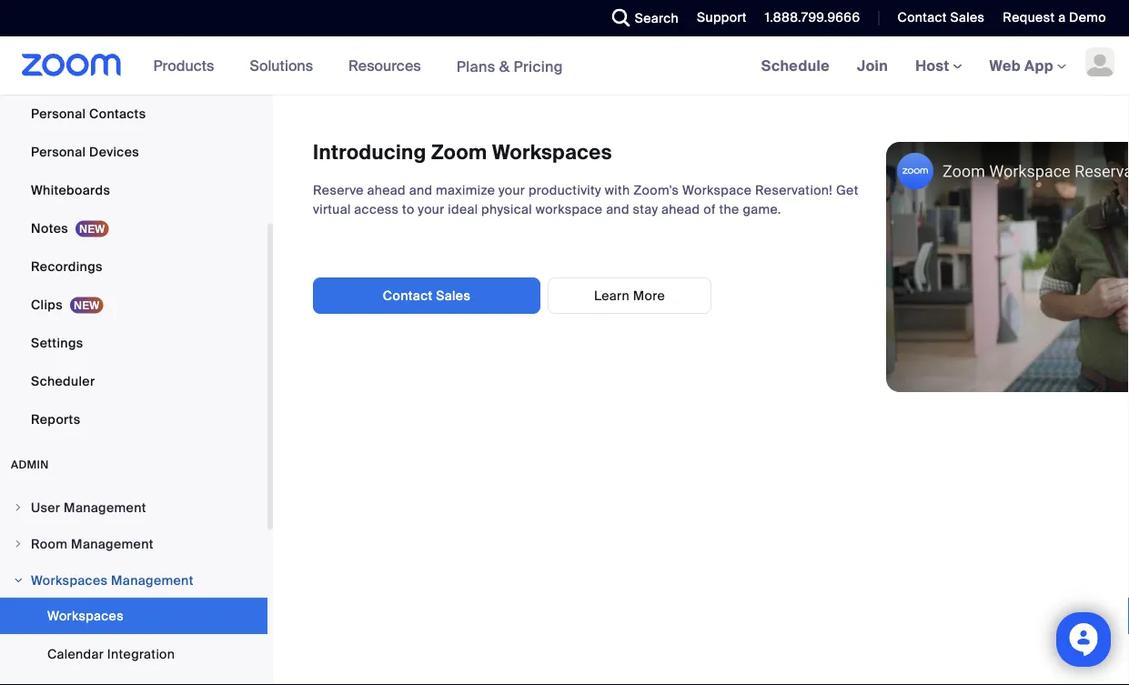 Task type: describe. For each thing, give the bounding box(es) containing it.
settings
[[31, 335, 83, 351]]

a
[[1059, 9, 1066, 26]]

settings link
[[0, 325, 268, 361]]

room management
[[31, 536, 154, 553]]

1 horizontal spatial contact sales
[[898, 9, 985, 26]]

1 horizontal spatial and
[[606, 201, 630, 218]]

resources
[[349, 56, 421, 75]]

workspaces management menu
[[0, 598, 268, 675]]

introducing zoom workspaces
[[313, 140, 613, 166]]

contacts
[[89, 105, 146, 122]]

1 horizontal spatial contact
[[898, 9, 948, 26]]

0 vertical spatial workspaces
[[492, 140, 613, 166]]

reserve
[[313, 182, 364, 199]]

support
[[697, 9, 747, 26]]

room management menu item
[[0, 527, 268, 562]]

request a demo
[[1004, 9, 1107, 26]]

learn more
[[595, 287, 666, 304]]

notes
[[31, 220, 68, 237]]

search button
[[599, 0, 684, 36]]

web
[[990, 56, 1022, 75]]

introducing
[[313, 140, 427, 166]]

0 horizontal spatial your
[[418, 201, 445, 218]]

game.
[[743, 201, 782, 218]]

workspaces link
[[0, 598, 268, 635]]

access
[[354, 201, 399, 218]]

reserve ahead and maximize your productivity with zoom's workspace reservation! get virtual access to your ideal physical workspace and stay ahead of the game.
[[313, 182, 859, 218]]

user
[[31, 499, 60, 516]]

workspaces management menu item
[[0, 564, 268, 598]]

workspace
[[683, 182, 752, 199]]

schedule
[[762, 56, 830, 75]]

clips link
[[0, 287, 268, 323]]

to
[[402, 201, 415, 218]]

app
[[1025, 56, 1054, 75]]

host button
[[916, 56, 963, 75]]

devices
[[89, 143, 139, 160]]

with
[[605, 182, 631, 199]]

workspaces for workspaces
[[47, 608, 124, 625]]

scheduler link
[[0, 363, 268, 400]]

1.888.799.9666 button up schedule at the top right of the page
[[752, 0, 865, 36]]

management for user management
[[64, 499, 146, 516]]

personal devices link
[[0, 134, 268, 170]]

schedule link
[[748, 36, 844, 95]]

reports
[[31, 411, 81, 428]]

1.888.799.9666 button up schedule link
[[765, 9, 861, 26]]

&
[[500, 57, 510, 76]]

the
[[720, 201, 740, 218]]

learn
[[595, 287, 630, 304]]

workspace
[[536, 201, 603, 218]]

stay
[[633, 201, 659, 218]]

admin
[[11, 458, 49, 472]]

web app
[[990, 56, 1054, 75]]

recordings link
[[0, 249, 268, 285]]

management for room management
[[71, 536, 154, 553]]

reservation!
[[756, 182, 833, 199]]

banner containing products
[[0, 36, 1130, 96]]

products button
[[154, 36, 223, 95]]

management for workspaces management
[[111, 572, 194, 589]]

resources button
[[349, 36, 429, 95]]

integration
[[107, 646, 175, 663]]

calendar integration
[[47, 646, 175, 663]]

maximize
[[436, 182, 495, 199]]

workspaces for workspaces management
[[31, 572, 108, 589]]

user management menu item
[[0, 491, 268, 525]]



Task type: locate. For each thing, give the bounding box(es) containing it.
1 vertical spatial your
[[418, 201, 445, 218]]

contact up host
[[898, 9, 948, 26]]

personal up personal devices
[[31, 105, 86, 122]]

join link
[[844, 36, 902, 95]]

and
[[409, 182, 433, 199], [606, 201, 630, 218]]

personal menu menu
[[0, 0, 268, 440]]

2 personal from the top
[[31, 143, 86, 160]]

personal up whiteboards
[[31, 143, 86, 160]]

1 vertical spatial right image
[[13, 575, 24, 586]]

clips
[[31, 296, 63, 313]]

personal
[[31, 105, 86, 122], [31, 143, 86, 160]]

0 horizontal spatial contact
[[383, 287, 433, 304]]

banner
[[0, 36, 1130, 96]]

right image
[[13, 539, 24, 550]]

your up physical
[[499, 182, 525, 199]]

1 horizontal spatial sales
[[951, 9, 985, 26]]

zoom
[[432, 140, 488, 166]]

1.888.799.9666
[[765, 9, 861, 26]]

personal contacts link
[[0, 96, 268, 132]]

0 vertical spatial contact
[[898, 9, 948, 26]]

0 vertical spatial personal
[[31, 105, 86, 122]]

0 vertical spatial management
[[64, 499, 146, 516]]

zoom logo image
[[22, 54, 122, 76]]

personal for personal devices
[[31, 143, 86, 160]]

menu item inside side navigation navigation
[[0, 676, 268, 686]]

user management
[[31, 499, 146, 516]]

ahead
[[367, 182, 406, 199], [662, 201, 701, 218]]

learn more link
[[548, 278, 712, 314]]

2 vertical spatial workspaces
[[47, 608, 124, 625]]

0 vertical spatial sales
[[951, 9, 985, 26]]

menu item
[[0, 676, 268, 686]]

1 vertical spatial and
[[606, 201, 630, 218]]

management up room management
[[64, 499, 146, 516]]

solutions button
[[250, 36, 321, 95]]

virtual
[[313, 201, 351, 218]]

right image inside user management menu item
[[13, 503, 24, 513]]

contact down to
[[383, 287, 433, 304]]

1 right image from the top
[[13, 503, 24, 513]]

host
[[916, 56, 954, 75]]

admin menu menu
[[0, 491, 268, 686]]

profile picture image
[[1086, 47, 1115, 76]]

0 vertical spatial your
[[499, 182, 525, 199]]

ideal
[[448, 201, 478, 218]]

1 personal from the top
[[31, 105, 86, 122]]

search
[[635, 10, 679, 26]]

workspaces management
[[31, 572, 194, 589]]

physical
[[482, 201, 533, 218]]

sales up host dropdown button
[[951, 9, 985, 26]]

contact sales up host dropdown button
[[898, 9, 985, 26]]

0 vertical spatial and
[[409, 182, 433, 199]]

request a demo link
[[990, 0, 1130, 36], [1004, 9, 1107, 26]]

pricing
[[514, 57, 563, 76]]

personal contacts
[[31, 105, 146, 122]]

calendar integration link
[[0, 636, 268, 673]]

notes link
[[0, 210, 268, 247]]

meetings navigation
[[748, 36, 1130, 96]]

ahead up access
[[367, 182, 406, 199]]

workspaces down room
[[31, 572, 108, 589]]

workspaces up productivity
[[492, 140, 613, 166]]

reports link
[[0, 402, 268, 438]]

management
[[64, 499, 146, 516], [71, 536, 154, 553], [111, 572, 194, 589]]

contact sales
[[898, 9, 985, 26], [383, 287, 471, 304]]

workspaces up the calendar
[[47, 608, 124, 625]]

zoom's
[[634, 182, 680, 199]]

2 right image from the top
[[13, 575, 24, 586]]

contact sales down to
[[383, 287, 471, 304]]

1 horizontal spatial ahead
[[662, 201, 701, 218]]

management up workspaces management
[[71, 536, 154, 553]]

1 vertical spatial sales
[[436, 287, 471, 304]]

sales down ideal
[[436, 287, 471, 304]]

of
[[704, 201, 716, 218]]

whiteboards link
[[0, 172, 268, 208]]

and up to
[[409, 182, 433, 199]]

productivity
[[529, 182, 602, 199]]

1 vertical spatial workspaces
[[31, 572, 108, 589]]

product information navigation
[[140, 36, 577, 96]]

solutions
[[250, 56, 313, 75]]

management up workspaces link
[[111, 572, 194, 589]]

0 vertical spatial right image
[[13, 503, 24, 513]]

personal devices
[[31, 143, 139, 160]]

products
[[154, 56, 214, 75]]

right image
[[13, 503, 24, 513], [13, 575, 24, 586]]

right image for workspaces
[[13, 575, 24, 586]]

sales
[[951, 9, 985, 26], [436, 287, 471, 304]]

contact
[[898, 9, 948, 26], [383, 287, 433, 304]]

workspaces
[[492, 140, 613, 166], [31, 572, 108, 589], [47, 608, 124, 625]]

right image left user
[[13, 503, 24, 513]]

contact sales link
[[884, 0, 990, 36], [898, 9, 985, 26], [313, 278, 541, 314]]

ahead left of
[[662, 201, 701, 218]]

request
[[1004, 9, 1056, 26]]

right image down right icon
[[13, 575, 24, 586]]

and down the with
[[606, 201, 630, 218]]

1 vertical spatial contact sales
[[383, 287, 471, 304]]

plans & pricing
[[457, 57, 563, 76]]

0 vertical spatial contact sales
[[898, 9, 985, 26]]

more
[[633, 287, 666, 304]]

whiteboards
[[31, 182, 110, 198]]

right image inside workspaces management menu item
[[13, 575, 24, 586]]

calendar
[[47, 646, 104, 663]]

scheduler
[[31, 373, 95, 390]]

right image for user
[[13, 503, 24, 513]]

get
[[837, 182, 859, 199]]

your right to
[[418, 201, 445, 218]]

join
[[858, 56, 889, 75]]

1.888.799.9666 button
[[752, 0, 865, 36], [765, 9, 861, 26]]

2 vertical spatial management
[[111, 572, 194, 589]]

web app button
[[990, 56, 1067, 75]]

0 horizontal spatial and
[[409, 182, 433, 199]]

0 horizontal spatial contact sales
[[383, 287, 471, 304]]

side navigation navigation
[[0, 0, 273, 686]]

plans & pricing link
[[457, 57, 563, 76], [457, 57, 563, 76]]

1 vertical spatial ahead
[[662, 201, 701, 218]]

room
[[31, 536, 68, 553]]

demo
[[1070, 9, 1107, 26]]

support link
[[684, 0, 752, 36], [697, 9, 747, 26]]

0 horizontal spatial ahead
[[367, 182, 406, 199]]

0 horizontal spatial sales
[[436, 287, 471, 304]]

0 vertical spatial ahead
[[367, 182, 406, 199]]

1 vertical spatial contact
[[383, 287, 433, 304]]

personal for personal contacts
[[31, 105, 86, 122]]

1 vertical spatial management
[[71, 536, 154, 553]]

recordings
[[31, 258, 103, 275]]

workspaces inside menu
[[47, 608, 124, 625]]

your
[[499, 182, 525, 199], [418, 201, 445, 218]]

workspaces inside menu item
[[31, 572, 108, 589]]

1 vertical spatial personal
[[31, 143, 86, 160]]

1 horizontal spatial your
[[499, 182, 525, 199]]

plans
[[457, 57, 496, 76]]



Task type: vqa. For each thing, say whether or not it's contained in the screenshot.
Search button
yes



